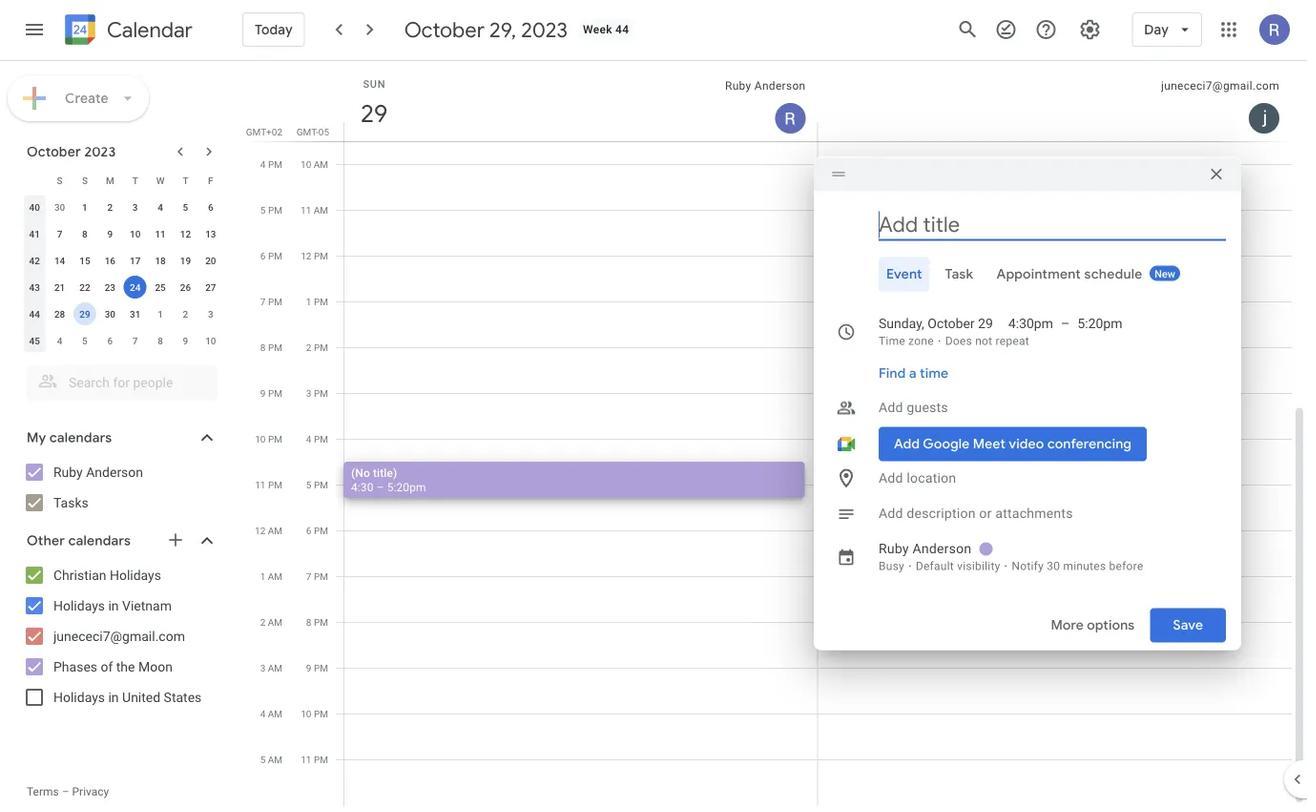 Task type: describe. For each thing, give the bounding box(es) containing it.
busy
[[879, 560, 905, 573]]

1 horizontal spatial 9 pm
[[306, 663, 328, 674]]

create button
[[8, 75, 149, 121]]

27 element
[[199, 276, 222, 299]]

add for add description or attachments
[[879, 506, 904, 522]]

calendar element
[[61, 11, 193, 53]]

20 element
[[199, 249, 222, 272]]

sunday, october 29 element
[[352, 92, 396, 136]]

tab list containing event
[[830, 257, 1227, 292]]

of
[[101, 659, 113, 675]]

guests
[[907, 400, 949, 416]]

2 horizontal spatial ruby anderson
[[879, 541, 972, 557]]

9 right 3 am
[[306, 663, 312, 674]]

add for add location
[[879, 471, 904, 486]]

10 am
[[301, 158, 328, 170]]

1 am
[[260, 571, 283, 582]]

other calendars button
[[4, 526, 237, 557]]

10 down gmt-
[[301, 158, 311, 170]]

ruby anderson inside my calendars list
[[53, 464, 143, 480]]

1 vertical spatial 2023
[[84, 143, 116, 160]]

1 horizontal spatial 5 pm
[[306, 479, 328, 491]]

24 cell
[[123, 274, 148, 301]]

notify
[[1012, 560, 1044, 573]]

main drawer image
[[23, 18, 46, 41]]

anderson inside 29 column header
[[755, 79, 806, 93]]

add guests
[[879, 400, 949, 416]]

12 for 12 am
[[255, 525, 266, 537]]

to element
[[1062, 315, 1071, 334]]

create
[[65, 90, 109, 107]]

november 9 element
[[174, 329, 197, 352]]

am for 2 am
[[268, 617, 283, 628]]

0 vertical spatial holidays
[[110, 568, 161, 583]]

2 vertical spatial anderson
[[913, 541, 972, 557]]

am for 10 am
[[314, 158, 328, 170]]

40
[[29, 201, 40, 213]]

2 horizontal spatial october
[[928, 316, 975, 332]]

3 pm
[[306, 388, 328, 399]]

october 2023
[[27, 143, 116, 160]]

0 vertical spatial 7 pm
[[260, 296, 283, 307]]

2 s from the left
[[82, 175, 88, 186]]

1 horizontal spatial 8 pm
[[306, 617, 328, 628]]

3 up 10 element
[[133, 201, 138, 213]]

new
[[1155, 268, 1176, 280]]

11 element
[[149, 222, 172, 245]]

calendars for my calendars
[[50, 430, 112, 447]]

10 left the 11 element
[[130, 228, 141, 240]]

junececi7@gmail.com inside other calendars list
[[53, 629, 185, 644]]

other
[[27, 533, 65, 550]]

appointment schedule
[[997, 266, 1143, 283]]

time
[[879, 335, 906, 348]]

4:30
[[351, 481, 374, 494]]

11 inside row
[[155, 228, 166, 240]]

ruby anderson inside 29 column header
[[726, 79, 806, 93]]

in for united
[[108, 690, 119, 705]]

sun
[[363, 78, 386, 90]]

1 vertical spatial 7 pm
[[306, 571, 328, 582]]

4 up 5 am
[[260, 708, 266, 720]]

– for 5:20pm
[[1062, 316, 1071, 332]]

holidays for holidays in vietnam
[[53, 598, 105, 614]]

0 vertical spatial 8 pm
[[260, 342, 283, 353]]

30 element
[[99, 303, 122, 326]]

repeat
[[996, 335, 1030, 348]]

anderson inside my calendars list
[[86, 464, 143, 480]]

05
[[319, 126, 329, 137]]

my calendars
[[27, 430, 112, 447]]

not
[[976, 335, 993, 348]]

holidays in united states
[[53, 690, 202, 705]]

16
[[105, 255, 116, 266]]

november 5 element
[[73, 329, 96, 352]]

november 8 element
[[149, 329, 172, 352]]

event button
[[879, 257, 931, 292]]

22 element
[[73, 276, 96, 299]]

9 left 10 element
[[107, 228, 113, 240]]

23 element
[[99, 276, 122, 299]]

7 right 41
[[57, 228, 62, 240]]

1 for november 1 element
[[158, 308, 163, 320]]

time zone
[[879, 335, 934, 348]]

title)
[[373, 466, 397, 480]]

29 cell
[[72, 301, 97, 327]]

5 am
[[260, 754, 283, 766]]

1 right september 30 element at left top
[[82, 201, 88, 213]]

terms link
[[27, 786, 59, 799]]

row containing (no title)
[[336, 0, 1293, 807]]

11 down 10 am at left
[[301, 204, 311, 216]]

w
[[156, 175, 165, 186]]

terms – privacy
[[27, 786, 109, 799]]

am for 1 am
[[268, 571, 283, 582]]

october 29, 2023
[[404, 16, 568, 43]]

holidays in vietnam
[[53, 598, 172, 614]]

1 horizontal spatial 11 pm
[[301, 754, 328, 766]]

sunday,
[[879, 316, 925, 332]]

25
[[155, 282, 166, 293]]

november 6 element
[[99, 329, 122, 352]]

19 element
[[174, 249, 197, 272]]

7 right november 6 element
[[133, 335, 138, 347]]

29 column header
[[344, 61, 819, 141]]

a
[[910, 365, 917, 382]]

row containing 45
[[22, 327, 223, 354]]

4:30pm
[[1009, 316, 1054, 332]]

christian
[[53, 568, 106, 583]]

8 right 2 am
[[306, 617, 312, 628]]

my calendars list
[[4, 457, 237, 518]]

zone
[[909, 335, 934, 348]]

41
[[29, 228, 40, 240]]

moon
[[138, 659, 173, 675]]

28
[[54, 308, 65, 320]]

29 inside column header
[[359, 98, 387, 129]]

week 44
[[583, 23, 629, 36]]

christian holidays
[[53, 568, 161, 583]]

6 left 12 pm
[[260, 250, 266, 262]]

row containing 40
[[22, 194, 223, 221]]

default
[[916, 560, 955, 573]]

my
[[27, 430, 46, 447]]

5 left (no
[[306, 479, 312, 491]]

states
[[164, 690, 202, 705]]

11 up 12 am
[[255, 479, 266, 491]]

24, today element
[[124, 276, 147, 299]]

0 vertical spatial 2023
[[521, 16, 568, 43]]

26
[[180, 282, 191, 293]]

visibility
[[958, 560, 1001, 573]]

1 pm
[[306, 296, 328, 307]]

17 element
[[124, 249, 147, 272]]

9 left 3 pm
[[260, 388, 266, 399]]

task button
[[938, 257, 982, 292]]

Add title text field
[[879, 211, 1227, 239]]

2 am
[[260, 617, 283, 628]]

november 4 element
[[48, 329, 71, 352]]

september 30 element
[[48, 196, 71, 219]]

other calendars
[[27, 533, 131, 550]]

sunday, october 29
[[879, 316, 994, 332]]

day
[[1145, 21, 1169, 38]]

8 right "november 10" element
[[260, 342, 266, 353]]

2 vertical spatial 30
[[1047, 560, 1061, 573]]

description
[[907, 506, 976, 522]]

m
[[106, 175, 114, 186]]

0 vertical spatial 10 pm
[[255, 433, 283, 445]]

0 vertical spatial 6 pm
[[260, 250, 283, 262]]

united
[[122, 690, 161, 705]]

0 vertical spatial 4 pm
[[260, 158, 283, 170]]

29 inside 'cell'
[[79, 308, 90, 320]]

18
[[155, 255, 166, 266]]

today
[[255, 21, 293, 38]]

26 element
[[174, 276, 197, 299]]

27
[[205, 282, 216, 293]]

am for 3 am
[[268, 663, 283, 674]]

privacy
[[72, 786, 109, 799]]

3 for 3 pm
[[306, 388, 312, 399]]

3 for november 3 "element" on the top left
[[208, 308, 214, 320]]

ruby inside my calendars list
[[53, 464, 83, 480]]

12 pm
[[301, 250, 328, 262]]

30 for 30 element
[[105, 308, 116, 320]]

in for vietnam
[[108, 598, 119, 614]]

row containing 41
[[22, 221, 223, 247]]

2 vertical spatial ruby
[[879, 541, 910, 557]]

october 2023 grid
[[18, 167, 223, 354]]

4 am
[[260, 708, 283, 720]]

gmt-
[[297, 126, 319, 137]]

7 right 1 am
[[306, 571, 312, 582]]

november 3 element
[[199, 303, 222, 326]]

f
[[208, 175, 213, 186]]

(no
[[351, 466, 370, 480]]

4 up the 11 element
[[158, 201, 163, 213]]

row containing s
[[22, 167, 223, 194]]

4 left november 5 "element"
[[57, 335, 62, 347]]

9 left "november 10" element
[[183, 335, 188, 347]]

1 vertical spatial 4 pm
[[306, 433, 328, 445]]

17
[[130, 255, 141, 266]]



Task type: vqa. For each thing, say whether or not it's contained in the screenshot.
Other
yes



Task type: locate. For each thing, give the bounding box(es) containing it.
29 element
[[73, 303, 96, 326]]

am
[[314, 158, 328, 170], [314, 204, 328, 216], [268, 525, 283, 537], [268, 571, 283, 582], [268, 617, 283, 628], [268, 663, 283, 674], [268, 708, 283, 720], [268, 754, 283, 766]]

0 horizontal spatial 6 pm
[[260, 250, 283, 262]]

2 left november 3 "element" on the top left
[[183, 308, 188, 320]]

s
[[57, 175, 63, 186], [82, 175, 88, 186]]

5 pm left 11 am
[[260, 204, 283, 216]]

1 horizontal spatial 4 pm
[[306, 433, 328, 445]]

row containing 43
[[22, 274, 223, 301]]

0 horizontal spatial 12
[[180, 228, 191, 240]]

t right w
[[183, 175, 189, 186]]

10 pm
[[255, 433, 283, 445], [301, 708, 328, 720]]

4:30pm – 5:20pm
[[1009, 316, 1123, 332]]

the
[[116, 659, 135, 675]]

am up 2 am
[[268, 571, 283, 582]]

am up "4 am"
[[268, 663, 283, 674]]

calendars inside dropdown button
[[68, 533, 131, 550]]

3 up "4 am"
[[260, 663, 266, 674]]

row
[[336, 0, 1293, 807], [22, 167, 223, 194], [22, 194, 223, 221], [22, 221, 223, 247], [22, 247, 223, 274], [22, 274, 223, 301], [22, 301, 223, 327], [22, 327, 223, 354]]

23
[[105, 282, 116, 293]]

0 vertical spatial 30
[[54, 201, 65, 213]]

3 inside "element"
[[208, 308, 214, 320]]

29 up the not
[[979, 316, 994, 332]]

0 horizontal spatial 2023
[[84, 143, 116, 160]]

0 vertical spatial junececi7@gmail.com
[[1162, 79, 1280, 93]]

ruby inside 29 column header
[[726, 79, 752, 93]]

october left 29, on the top left
[[404, 16, 485, 43]]

1 horizontal spatial october
[[404, 16, 485, 43]]

11 right 10 element
[[155, 228, 166, 240]]

22
[[79, 282, 90, 293]]

12 inside 12 "element"
[[180, 228, 191, 240]]

12 up 1 am
[[255, 525, 266, 537]]

1 down 12 pm
[[306, 296, 312, 307]]

2 pm
[[306, 342, 328, 353]]

6 inside november 6 element
[[107, 335, 113, 347]]

2 for november 2 element
[[183, 308, 188, 320]]

1 vertical spatial 5:20pm
[[387, 481, 426, 494]]

10 pm right "4 am"
[[301, 708, 328, 720]]

1 vertical spatial 5 pm
[[306, 479, 328, 491]]

2 horizontal spatial 12
[[301, 250, 312, 262]]

1 vertical spatial 30
[[105, 308, 116, 320]]

10 right november 9 element on the top of page
[[205, 335, 216, 347]]

october for october 2023
[[27, 143, 81, 160]]

1 vertical spatial junececi7@gmail.com
[[53, 629, 185, 644]]

10
[[301, 158, 311, 170], [130, 228, 141, 240], [205, 335, 216, 347], [255, 433, 266, 445], [301, 708, 312, 720]]

4 down 3 pm
[[306, 433, 312, 445]]

0 horizontal spatial 11 pm
[[255, 479, 283, 491]]

1 left november 2 element
[[158, 308, 163, 320]]

44 left 28
[[29, 308, 40, 320]]

add for add guests
[[879, 400, 904, 416]]

1 vertical spatial anderson
[[86, 464, 143, 480]]

junececi7@gmail.com column header
[[818, 61, 1293, 141]]

0 horizontal spatial 4 pm
[[260, 158, 283, 170]]

november 1 element
[[149, 303, 172, 326]]

5:20pm right to element
[[1078, 316, 1123, 332]]

2 horizontal spatial –
[[1062, 316, 1071, 332]]

row containing 42
[[22, 247, 223, 274]]

attachments
[[996, 506, 1074, 522]]

find
[[879, 365, 906, 382]]

junececi7@gmail.com
[[1162, 79, 1280, 93], [53, 629, 185, 644]]

notify 30 minutes before
[[1012, 560, 1144, 573]]

4 pm down 3 pm
[[306, 433, 328, 445]]

1 for 1 pm
[[306, 296, 312, 307]]

2 in from the top
[[108, 690, 119, 705]]

november 10 element
[[199, 329, 222, 352]]

12 down 11 am
[[301, 250, 312, 262]]

5 pm left (no
[[306, 479, 328, 491]]

2 for 2 am
[[260, 617, 266, 628]]

s left m
[[82, 175, 88, 186]]

time
[[920, 365, 949, 382]]

6 left november 7 element
[[107, 335, 113, 347]]

1 horizontal spatial s
[[82, 175, 88, 186]]

0 horizontal spatial 9 pm
[[260, 388, 283, 399]]

1 vertical spatial 11 pm
[[301, 754, 328, 766]]

9 pm right 3 am
[[306, 663, 328, 674]]

30 right the 29 element
[[105, 308, 116, 320]]

0 horizontal spatial s
[[57, 175, 63, 186]]

0 vertical spatial –
[[1062, 316, 1071, 332]]

2 t from the left
[[183, 175, 189, 186]]

calendars for other calendars
[[68, 533, 131, 550]]

2
[[107, 201, 113, 213], [183, 308, 188, 320], [306, 342, 312, 353], [260, 617, 266, 628]]

13
[[205, 228, 216, 240]]

7
[[57, 228, 62, 240], [260, 296, 266, 307], [133, 335, 138, 347], [306, 571, 312, 582]]

11 pm up 12 am
[[255, 479, 283, 491]]

0 vertical spatial ruby
[[726, 79, 752, 93]]

my calendars button
[[4, 423, 237, 453]]

42
[[29, 255, 40, 266]]

new element
[[1150, 266, 1181, 281]]

12 am
[[255, 525, 283, 537]]

1 horizontal spatial 5:20pm
[[1078, 316, 1123, 332]]

am down "4 am"
[[268, 754, 283, 766]]

0 horizontal spatial ruby anderson
[[53, 464, 143, 480]]

– inside the (no title) 4:30 – 5:20pm
[[377, 481, 384, 494]]

2 horizontal spatial anderson
[[913, 541, 972, 557]]

3 right november 2 element
[[208, 308, 214, 320]]

8 pm left 2 pm
[[260, 342, 283, 353]]

3 down 2 pm
[[306, 388, 312, 399]]

1 vertical spatial holidays
[[53, 598, 105, 614]]

2 vertical spatial add
[[879, 506, 904, 522]]

does
[[946, 335, 973, 348]]

16 element
[[99, 249, 122, 272]]

29 down sun
[[359, 98, 387, 129]]

1 vertical spatial add
[[879, 471, 904, 486]]

ruby
[[726, 79, 752, 93], [53, 464, 83, 480], [879, 541, 910, 557]]

1 in from the top
[[108, 598, 119, 614]]

21
[[54, 282, 65, 293]]

44 right week
[[616, 23, 629, 36]]

14
[[54, 255, 65, 266]]

cell containing (no title)
[[344, 0, 819, 807]]

1 vertical spatial 44
[[29, 308, 40, 320]]

6
[[208, 201, 214, 213], [260, 250, 266, 262], [107, 335, 113, 347], [306, 525, 312, 537]]

29,
[[490, 16, 517, 43]]

44 inside october 2023 grid
[[29, 308, 40, 320]]

14 element
[[48, 249, 71, 272]]

43
[[29, 282, 40, 293]]

11 pm
[[255, 479, 283, 491], [301, 754, 328, 766]]

1 horizontal spatial t
[[183, 175, 189, 186]]

7 right november 3 "element" on the top left
[[260, 296, 266, 307]]

29 right "28" element
[[79, 308, 90, 320]]

2 vertical spatial 12
[[255, 525, 266, 537]]

21 element
[[48, 276, 71, 299]]

4 pm down gmt+02
[[260, 158, 283, 170]]

10 element
[[124, 222, 147, 245]]

0 horizontal spatial 44
[[29, 308, 40, 320]]

0 vertical spatial 5 pm
[[260, 204, 283, 216]]

0 vertical spatial add
[[879, 400, 904, 416]]

am up 12 pm
[[314, 204, 328, 216]]

0 horizontal spatial 29
[[79, 308, 90, 320]]

6 pm left 12 pm
[[260, 250, 283, 262]]

calendar heading
[[103, 17, 193, 43]]

add down find on the right
[[879, 400, 904, 416]]

1 for 1 am
[[260, 571, 266, 582]]

1 vertical spatial –
[[377, 481, 384, 494]]

1 s from the left
[[57, 175, 63, 186]]

9
[[107, 228, 113, 240], [183, 335, 188, 347], [260, 388, 266, 399], [306, 663, 312, 674]]

am for 5 am
[[268, 754, 283, 766]]

1 vertical spatial 10 pm
[[301, 708, 328, 720]]

in down christian holidays
[[108, 598, 119, 614]]

2023 right 29, on the top left
[[521, 16, 568, 43]]

31
[[130, 308, 141, 320]]

5 inside "element"
[[82, 335, 88, 347]]

9 pm
[[260, 388, 283, 399], [306, 663, 328, 674]]

2 add from the top
[[879, 471, 904, 486]]

1 inside november 1 element
[[158, 308, 163, 320]]

4 down gmt+02
[[260, 158, 266, 170]]

calendars up christian holidays
[[68, 533, 131, 550]]

2 down m
[[107, 201, 113, 213]]

8 left november 9 element on the top of page
[[158, 335, 163, 347]]

am up 5 am
[[268, 708, 283, 720]]

2 down 1 am
[[260, 617, 266, 628]]

am for 4 am
[[268, 708, 283, 720]]

minutes
[[1064, 560, 1107, 573]]

– down title)
[[377, 481, 384, 494]]

– right 4:30pm
[[1062, 316, 1071, 332]]

2 down 1 pm
[[306, 342, 312, 353]]

5:20pm inside the (no title) 4:30 – 5:20pm
[[387, 481, 426, 494]]

1 vertical spatial calendars
[[68, 533, 131, 550]]

calendars inside dropdown button
[[50, 430, 112, 447]]

does not repeat
[[946, 335, 1030, 348]]

11 right 5 am
[[301, 754, 312, 766]]

holidays down phases
[[53, 690, 105, 705]]

1 horizontal spatial 6 pm
[[306, 525, 328, 537]]

8 up 15 element
[[82, 228, 88, 240]]

tab list
[[830, 257, 1227, 292]]

2 cell from the left
[[819, 0, 1293, 807]]

1 vertical spatial 12
[[301, 250, 312, 262]]

add location
[[879, 471, 957, 486]]

november 2 element
[[174, 303, 197, 326]]

holidays
[[110, 568, 161, 583], [53, 598, 105, 614], [53, 690, 105, 705]]

find a time
[[879, 365, 949, 382]]

5 down "4 am"
[[260, 754, 266, 766]]

6 pm
[[260, 250, 283, 262], [306, 525, 328, 537]]

20
[[205, 255, 216, 266]]

appointment
[[997, 266, 1082, 283]]

1 vertical spatial ruby anderson
[[53, 464, 143, 480]]

11 am
[[301, 204, 328, 216]]

1 t from the left
[[132, 175, 138, 186]]

day button
[[1133, 7, 1203, 53]]

add down add location
[[879, 506, 904, 522]]

1 cell from the left
[[344, 0, 819, 807]]

terms
[[27, 786, 59, 799]]

3 add from the top
[[879, 506, 904, 522]]

1 vertical spatial ruby
[[53, 464, 83, 480]]

before
[[1110, 560, 1144, 573]]

24
[[130, 282, 141, 293]]

0 vertical spatial anderson
[[755, 79, 806, 93]]

row containing 44
[[22, 301, 223, 327]]

am down 1 am
[[268, 617, 283, 628]]

calendars right my
[[50, 430, 112, 447]]

2 for 2 pm
[[306, 342, 312, 353]]

october up 'does'
[[928, 316, 975, 332]]

location
[[907, 471, 957, 486]]

1 vertical spatial 9 pm
[[306, 663, 328, 674]]

0 horizontal spatial junececi7@gmail.com
[[53, 629, 185, 644]]

privacy link
[[72, 786, 109, 799]]

29
[[359, 98, 387, 129], [79, 308, 90, 320], [979, 316, 994, 332]]

add guests button
[[872, 391, 1227, 425]]

holidays up vietnam
[[110, 568, 161, 583]]

6 right 12 am
[[306, 525, 312, 537]]

1 down 12 am
[[260, 571, 266, 582]]

2 vertical spatial –
[[62, 786, 69, 799]]

1 vertical spatial 6 pm
[[306, 525, 328, 537]]

1 vertical spatial 8 pm
[[306, 617, 328, 628]]

phases of the moon
[[53, 659, 173, 675]]

holidays for holidays in united states
[[53, 690, 105, 705]]

0 vertical spatial ruby anderson
[[726, 79, 806, 93]]

12 for 12 pm
[[301, 250, 312, 262]]

1 horizontal spatial 29
[[359, 98, 387, 129]]

gmt-05
[[297, 126, 329, 137]]

2 vertical spatial ruby anderson
[[879, 541, 972, 557]]

1 horizontal spatial 2023
[[521, 16, 568, 43]]

3 for 3 am
[[260, 663, 266, 674]]

default visibility
[[916, 560, 1001, 573]]

0 vertical spatial 5:20pm
[[1078, 316, 1123, 332]]

junececi7@gmail.com up phases of the moon
[[53, 629, 185, 644]]

week
[[583, 23, 613, 36]]

8 pm right 2 am
[[306, 617, 328, 628]]

am down 05
[[314, 158, 328, 170]]

1 horizontal spatial –
[[377, 481, 384, 494]]

phases
[[53, 659, 97, 675]]

0 horizontal spatial –
[[62, 786, 69, 799]]

add inside the add guests dropdown button
[[879, 400, 904, 416]]

30
[[54, 201, 65, 213], [105, 308, 116, 320], [1047, 560, 1061, 573]]

0 horizontal spatial ruby
[[53, 464, 83, 480]]

6 pm right 12 am
[[306, 525, 328, 537]]

t right m
[[132, 175, 138, 186]]

calendars
[[50, 430, 112, 447], [68, 533, 131, 550]]

0 vertical spatial 12
[[180, 228, 191, 240]]

1 horizontal spatial 12
[[255, 525, 266, 537]]

row group containing 40
[[22, 194, 223, 354]]

1 horizontal spatial 7 pm
[[306, 571, 328, 582]]

0 horizontal spatial 5:20pm
[[387, 481, 426, 494]]

tasks
[[53, 495, 89, 511]]

row group inside october 2023 grid
[[22, 194, 223, 354]]

0 horizontal spatial 8 pm
[[260, 342, 283, 353]]

0 vertical spatial in
[[108, 598, 119, 614]]

october for october 29, 2023
[[404, 16, 485, 43]]

10 pm up 12 am
[[255, 433, 283, 445]]

october up september 30 element at left top
[[27, 143, 81, 160]]

cell
[[344, 0, 819, 807], [819, 0, 1293, 807]]

t
[[132, 175, 138, 186], [183, 175, 189, 186]]

5 right november 4 element
[[82, 335, 88, 347]]

0 horizontal spatial 7 pm
[[260, 296, 283, 307]]

12 right the 11 element
[[180, 228, 191, 240]]

9 pm left 3 pm
[[260, 388, 283, 399]]

am up 1 am
[[268, 525, 283, 537]]

0 vertical spatial 44
[[616, 23, 629, 36]]

31 element
[[124, 303, 147, 326]]

junececi7@gmail.com inside column header
[[1162, 79, 1280, 93]]

12 element
[[174, 222, 197, 245]]

2 horizontal spatial 29
[[979, 316, 994, 332]]

11 pm right 5 am
[[301, 754, 328, 766]]

am for 12 am
[[268, 525, 283, 537]]

13 element
[[199, 222, 222, 245]]

2 vertical spatial holidays
[[53, 690, 105, 705]]

anderson
[[755, 79, 806, 93], [86, 464, 143, 480], [913, 541, 972, 557]]

1 horizontal spatial junececi7@gmail.com
[[1162, 79, 1280, 93]]

10 right "4 am"
[[301, 708, 312, 720]]

gmt+02
[[246, 126, 283, 137]]

0 horizontal spatial 5 pm
[[260, 204, 283, 216]]

other calendars list
[[4, 560, 237, 713]]

5:20pm down title)
[[387, 481, 426, 494]]

30 right 40
[[54, 201, 65, 213]]

0 vertical spatial calendars
[[50, 430, 112, 447]]

2 vertical spatial october
[[928, 316, 975, 332]]

Search for people text field
[[38, 366, 206, 400]]

7 pm left 1 pm
[[260, 296, 283, 307]]

30 for september 30 element at left top
[[54, 201, 65, 213]]

november 7 element
[[124, 329, 147, 352]]

25 element
[[149, 276, 172, 299]]

2 horizontal spatial 30
[[1047, 560, 1061, 573]]

1 vertical spatial in
[[108, 690, 119, 705]]

1 horizontal spatial 44
[[616, 23, 629, 36]]

18 element
[[149, 249, 172, 272]]

s up september 30 element at left top
[[57, 175, 63, 186]]

29 grid
[[244, 0, 1308, 807]]

19
[[180, 255, 191, 266]]

12 for 12
[[180, 228, 191, 240]]

– right terms link at the left
[[62, 786, 69, 799]]

ruby anderson
[[726, 79, 806, 93], [53, 464, 143, 480], [879, 541, 972, 557]]

5 left 11 am
[[260, 204, 266, 216]]

or
[[980, 506, 992, 522]]

am for 11 am
[[314, 204, 328, 216]]

1 horizontal spatial 10 pm
[[301, 708, 328, 720]]

add other calendars image
[[166, 531, 185, 550]]

12
[[180, 228, 191, 240], [301, 250, 312, 262], [255, 525, 266, 537]]

0 horizontal spatial october
[[27, 143, 81, 160]]

5 up 12 "element" at left top
[[183, 201, 188, 213]]

1 horizontal spatial 30
[[105, 308, 116, 320]]

add
[[879, 400, 904, 416], [879, 471, 904, 486], [879, 506, 904, 522]]

0 horizontal spatial 30
[[54, 201, 65, 213]]

28 element
[[48, 303, 71, 326]]

today button
[[242, 7, 305, 53]]

1 horizontal spatial anderson
[[755, 79, 806, 93]]

2 inside november 2 element
[[183, 308, 188, 320]]

calendar
[[107, 17, 193, 43]]

10 up 12 am
[[255, 433, 266, 445]]

row group
[[22, 194, 223, 354]]

15 element
[[73, 249, 96, 272]]

0 horizontal spatial anderson
[[86, 464, 143, 480]]

1 horizontal spatial ruby anderson
[[726, 79, 806, 93]]

add left location
[[879, 471, 904, 486]]

2023 up m
[[84, 143, 116, 160]]

junececi7@gmail.com down day popup button
[[1162, 79, 1280, 93]]

6 up 13 element
[[208, 201, 214, 213]]

3
[[133, 201, 138, 213], [208, 308, 214, 320], [306, 388, 312, 399], [260, 663, 266, 674]]

None search field
[[0, 358, 237, 400]]

settings menu image
[[1079, 18, 1102, 41]]

0 horizontal spatial 10 pm
[[255, 433, 283, 445]]

1 add from the top
[[879, 400, 904, 416]]

3 am
[[260, 663, 283, 674]]

0 vertical spatial 9 pm
[[260, 388, 283, 399]]

– for privacy
[[62, 786, 69, 799]]

45
[[29, 335, 40, 347]]

0 horizontal spatial t
[[132, 175, 138, 186]]

1 vertical spatial october
[[27, 143, 81, 160]]



